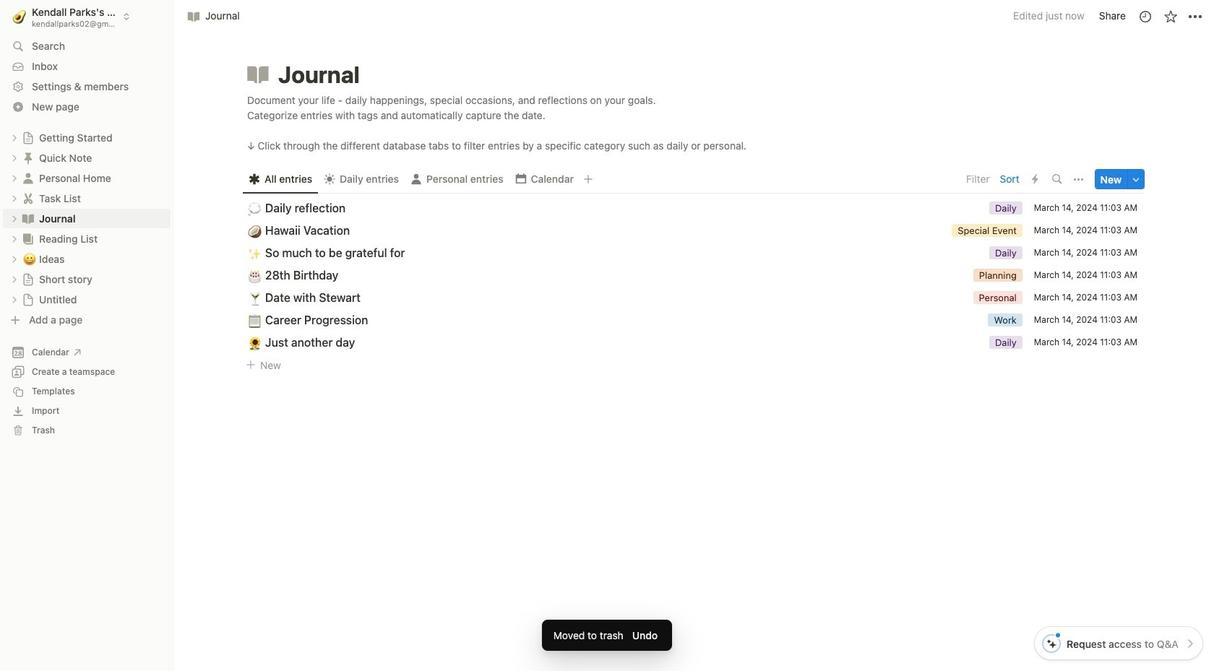 Task type: locate. For each thing, give the bounding box(es) containing it.
tab
[[243, 169, 318, 190], [318, 169, 405, 190], [405, 169, 509, 190], [509, 169, 580, 190]]

📋 image
[[248, 311, 262, 329]]

✨ image
[[248, 244, 262, 262]]

4 tab from the left
[[509, 169, 580, 190]]

🎂 image
[[248, 267, 262, 285]]

😀 image
[[23, 250, 36, 267]]

3 open image from the top
[[10, 235, 19, 243]]

💭 image
[[248, 199, 262, 217]]

4 open image from the top
[[10, 275, 19, 284]]

open image
[[10, 133, 19, 142], [10, 174, 19, 183], [10, 194, 19, 203], [10, 255, 19, 264]]

4 open image from the top
[[10, 255, 19, 264]]

tab list
[[243, 165, 962, 194]]

🥑 image
[[13, 7, 26, 26]]

🥥 image
[[248, 222, 262, 240]]

create and view automations image
[[1033, 175, 1039, 185]]

favorite image
[[1164, 9, 1178, 23]]

change page icon image
[[245, 61, 271, 87], [22, 131, 35, 144], [21, 151, 35, 165], [21, 171, 35, 185], [21, 191, 35, 206], [21, 211, 35, 226], [21, 232, 35, 246], [22, 273, 35, 286], [22, 293, 35, 306]]

open image
[[10, 154, 19, 162], [10, 214, 19, 223], [10, 235, 19, 243], [10, 275, 19, 284], [10, 295, 19, 304]]



Task type: vqa. For each thing, say whether or not it's contained in the screenshot.
note
no



Task type: describe. For each thing, give the bounding box(es) containing it.
2 open image from the top
[[10, 174, 19, 183]]

1 open image from the top
[[10, 133, 19, 142]]

1 open image from the top
[[10, 154, 19, 162]]

3 open image from the top
[[10, 194, 19, 203]]

2 open image from the top
[[10, 214, 19, 223]]

1 tab from the left
[[243, 169, 318, 190]]

2 tab from the left
[[318, 169, 405, 190]]

updates image
[[1138, 9, 1153, 23]]

🌻 image
[[248, 334, 262, 352]]

🍸 image
[[248, 289, 262, 307]]

5 open image from the top
[[10, 295, 19, 304]]

3 tab from the left
[[405, 169, 509, 190]]



